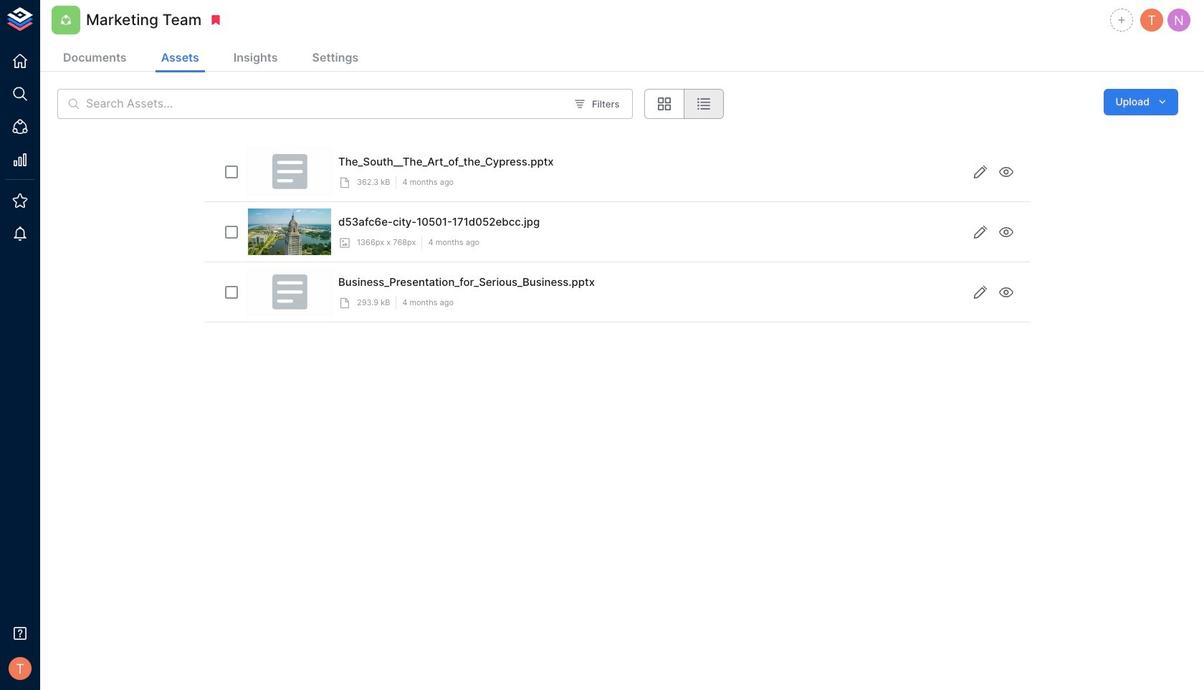 Task type: describe. For each thing, give the bounding box(es) containing it.
d53afc6e city 10501 171d052ebcc.jpg image
[[248, 209, 331, 255]]

Search Assets... text field
[[86, 89, 566, 119]]



Task type: vqa. For each thing, say whether or not it's contained in the screenshot.
SEARCH TEMPLATES... text box at the top
no



Task type: locate. For each thing, give the bounding box(es) containing it.
remove bookmark image
[[210, 14, 222, 27]]

group
[[645, 89, 724, 119]]



